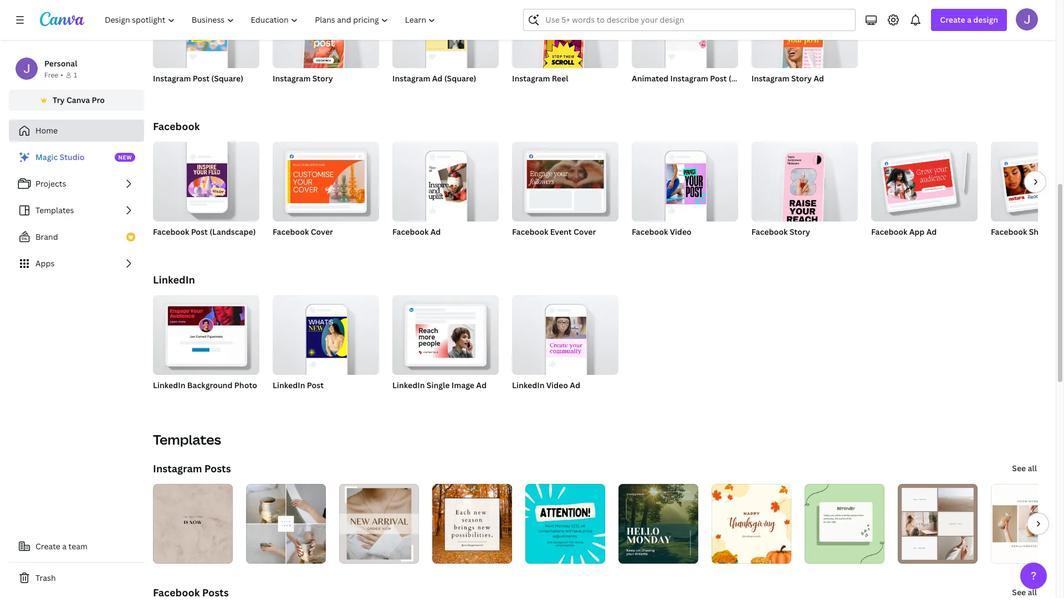 Task type: locate. For each thing, give the bounding box(es) containing it.
1 × from the left
[[171, 88, 175, 97]]

4 1080 from the left
[[392, 88, 409, 97]]

0 horizontal spatial 1080 × 1920 px button
[[273, 87, 332, 98]]

instagram post (square) group
[[153, 0, 259, 98]]

linkedin post group
[[273, 291, 379, 405]]

× inside instagram ad (square) 1080 × 1080 px
[[411, 88, 414, 97]]

linkedin for linkedin background photo
[[153, 380, 185, 391]]

1 see from the top
[[1012, 463, 1026, 474]]

1 vertical spatial create
[[35, 541, 60, 552]]

facebook for facebook
[[153, 120, 200, 133]]

facebook inside the facebook shops ad group
[[991, 227, 1027, 237]]

0 vertical spatial see all
[[1012, 463, 1037, 474]]

try canva pro button
[[9, 90, 144, 111]]

0 horizontal spatial create
[[35, 541, 60, 552]]

linkedin inside group
[[512, 380, 545, 391]]

all for 1st see all link from the top of the page
[[1028, 463, 1037, 474]]

1080 × 1920 px button down instagram story
[[273, 87, 332, 98]]

1080
[[153, 88, 170, 97], [176, 88, 193, 97], [273, 88, 289, 97], [392, 88, 409, 97], [416, 88, 432, 97], [512, 88, 529, 97], [632, 88, 649, 97], [655, 88, 672, 97], [752, 88, 768, 97]]

see for second see all link from the top of the page
[[1012, 587, 1026, 598]]

templates inside list
[[35, 205, 74, 216]]

0 vertical spatial all
[[1028, 463, 1037, 474]]

instagram for instagram story
[[273, 73, 311, 84]]

story inside 'instagram story ad 1080 × 1920 px'
[[791, 73, 812, 84]]

1 vertical spatial video
[[546, 380, 568, 391]]

templates link
[[9, 200, 144, 222]]

2 horizontal spatial 1920
[[775, 88, 791, 97]]

1 vertical spatial a
[[62, 541, 67, 552]]

6 px from the left
[[792, 88, 800, 97]]

templates down projects
[[35, 205, 74, 216]]

see
[[1012, 463, 1026, 474], [1012, 587, 1026, 598]]

1080 × 1920 px button for instagram story
[[273, 87, 332, 98]]

create inside "dropdown button"
[[940, 14, 965, 25]]

group for instagram story ad
[[752, 0, 858, 75]]

1920
[[296, 88, 312, 97], [535, 88, 551, 97], [775, 88, 791, 97]]

facebook
[[153, 120, 200, 133], [153, 227, 189, 237], [273, 227, 309, 237], [392, 227, 429, 237], [512, 227, 548, 237], [632, 227, 668, 237], [752, 227, 788, 237], [871, 227, 907, 237], [991, 227, 1027, 237]]

×
[[171, 88, 175, 97], [291, 88, 294, 97], [411, 88, 414, 97], [531, 88, 534, 97], [650, 88, 653, 97], [770, 88, 773, 97]]

linkedin inside linkedin single image ad group
[[392, 380, 425, 391]]

0 vertical spatial see all link
[[1011, 458, 1038, 480]]

0 vertical spatial a
[[967, 14, 972, 25]]

1 horizontal spatial 1920
[[535, 88, 551, 97]]

group for linkedin single image ad
[[392, 291, 499, 375]]

facebook story group
[[752, 137, 858, 252]]

1 vertical spatial see
[[1012, 587, 1026, 598]]

0 horizontal spatial 1920
[[296, 88, 312, 97]]

1 horizontal spatial 1080 × 1920 px button
[[512, 87, 571, 98]]

projects link
[[9, 173, 144, 195]]

group for facebook ad
[[392, 137, 499, 222]]

2 (square) from the left
[[444, 73, 476, 84]]

facebook for facebook ad
[[392, 227, 429, 237]]

1 horizontal spatial templates
[[153, 431, 221, 449]]

1 vertical spatial templates
[[153, 431, 221, 449]]

2 see from the top
[[1012, 587, 1026, 598]]

create a team
[[35, 541, 88, 552]]

1 (square) from the left
[[211, 73, 243, 84]]

apps
[[35, 258, 55, 269]]

× inside animated instagram post (square) 1080 × 1080 px
[[650, 88, 653, 97]]

facebook cover group
[[273, 137, 379, 252]]

(square) inside instagram ad (square) 1080 × 1080 px
[[444, 73, 476, 84]]

post inside instagram post (square) 1080 × 1080 px
[[193, 73, 209, 84]]

video for linkedin
[[546, 380, 568, 391]]

a for design
[[967, 14, 972, 25]]

facebook event cover
[[512, 227, 596, 237]]

facebook inside the facebook post (landscape) group
[[153, 227, 189, 237]]

try canva pro
[[53, 95, 105, 105]]

3 1920 from the left
[[775, 88, 791, 97]]

2 1920 from the left
[[535, 88, 551, 97]]

px
[[195, 88, 202, 97], [313, 88, 321, 97], [434, 88, 442, 97], [553, 88, 560, 97], [673, 88, 681, 97], [792, 88, 800, 97]]

6 × from the left
[[770, 88, 773, 97]]

0 horizontal spatial video
[[546, 380, 568, 391]]

4 px from the left
[[553, 88, 560, 97]]

1 1920 from the left
[[296, 88, 312, 97]]

1080 × 1920 px button for instagram reel
[[512, 87, 571, 98]]

(square) inside instagram post (square) 1080 × 1080 px
[[211, 73, 243, 84]]

1
[[74, 70, 77, 80]]

1 horizontal spatial cover
[[574, 227, 596, 237]]

create left design
[[940, 14, 965, 25]]

facebook video
[[632, 227, 692, 237]]

3 px from the left
[[434, 88, 442, 97]]

facebook for facebook event cover
[[512, 227, 548, 237]]

see all
[[1012, 463, 1037, 474], [1012, 587, 1037, 598]]

instagram story ad 1080 × 1920 px
[[752, 73, 824, 97]]

1 1080 from the left
[[153, 88, 170, 97]]

linkedin video ad
[[512, 380, 580, 391]]

list containing magic studio
[[9, 146, 144, 275]]

see all link
[[1011, 458, 1038, 480], [1011, 582, 1038, 599]]

2 cover from the left
[[574, 227, 596, 237]]

group for linkedin background photo
[[153, 291, 259, 375]]

group for facebook post (landscape)
[[153, 137, 259, 222]]

facebook post (landscape)
[[153, 227, 256, 237]]

a
[[967, 14, 972, 25], [62, 541, 67, 552]]

home
[[35, 125, 58, 136]]

new
[[118, 154, 132, 161]]

ad inside instagram ad (square) 1080 × 1080 px
[[432, 73, 442, 84]]

linkedin background photo group
[[153, 291, 259, 405]]

shops
[[1029, 227, 1052, 237]]

instagram
[[153, 73, 191, 84], [273, 73, 311, 84], [392, 73, 430, 84], [512, 73, 550, 84], [670, 73, 708, 84], [752, 73, 789, 84], [153, 462, 202, 476]]

instagram inside animated instagram post (square) 1080 × 1080 px
[[670, 73, 708, 84]]

0 vertical spatial video
[[670, 227, 692, 237]]

animated instagram post (square) 1080 × 1080 px
[[632, 73, 761, 97]]

story inside instagram story group
[[312, 73, 333, 84]]

0 horizontal spatial templates
[[35, 205, 74, 216]]

create inside button
[[35, 541, 60, 552]]

1 see all from the top
[[1012, 463, 1037, 474]]

video inside the linkedin video ad group
[[546, 380, 568, 391]]

video
[[670, 227, 692, 237], [546, 380, 568, 391]]

1 all from the top
[[1028, 463, 1037, 474]]

4 × from the left
[[531, 88, 534, 97]]

create for create a design
[[940, 14, 965, 25]]

facebook for facebook shops ad
[[991, 227, 1027, 237]]

linkedin inside linkedin background photo group
[[153, 380, 185, 391]]

1080 inside 'instagram story ad 1080 × 1920 px'
[[752, 88, 768, 97]]

linkedin
[[153, 273, 195, 287], [153, 380, 185, 391], [273, 380, 305, 391], [392, 380, 425, 391], [512, 380, 545, 391]]

1 horizontal spatial video
[[670, 227, 692, 237]]

2 1080 × 1920 px button from the left
[[512, 87, 571, 98]]

free •
[[44, 70, 63, 80]]

instagram for instagram story ad 1080 × 1920 px
[[752, 73, 789, 84]]

2 see all from the top
[[1012, 587, 1037, 598]]

facebook for facebook app ad
[[871, 227, 907, 237]]

px inside instagram story group
[[313, 88, 321, 97]]

a for team
[[62, 541, 67, 552]]

group for instagram post (square)
[[153, 0, 259, 68]]

create left team
[[35, 541, 60, 552]]

ad inside 'instagram story ad 1080 × 1920 px'
[[814, 73, 824, 84]]

1 horizontal spatial a
[[967, 14, 972, 25]]

facebook inside 'facebook story' group
[[752, 227, 788, 237]]

5 px from the left
[[673, 88, 681, 97]]

1 vertical spatial all
[[1028, 587, 1037, 598]]

5 1080 from the left
[[416, 88, 432, 97]]

2 px from the left
[[313, 88, 321, 97]]

video inside facebook video group
[[670, 227, 692, 237]]

instagram story group
[[273, 0, 379, 98]]

team
[[68, 541, 88, 552]]

ad
[[432, 73, 442, 84], [814, 73, 824, 84], [430, 227, 441, 237], [926, 227, 937, 237], [1054, 227, 1064, 237], [476, 380, 487, 391], [570, 380, 580, 391]]

pro
[[92, 95, 105, 105]]

None search field
[[523, 9, 856, 31]]

linkedin post
[[273, 380, 324, 391]]

1 vertical spatial see all link
[[1011, 582, 1038, 599]]

1080 × 1920 px button down reel
[[512, 87, 571, 98]]

(square) for instagram post (square)
[[211, 73, 243, 84]]

2 see all link from the top
[[1011, 582, 1038, 599]]

•
[[61, 70, 63, 80]]

× inside instagram post (square) 1080 × 1080 px
[[171, 88, 175, 97]]

home link
[[9, 120, 144, 142]]

1 horizontal spatial create
[[940, 14, 965, 25]]

1 horizontal spatial (square)
[[444, 73, 476, 84]]

instagram inside instagram reel 1080 × 1920 px
[[512, 73, 550, 84]]

canva
[[66, 95, 90, 105]]

(square)
[[211, 73, 243, 84], [444, 73, 476, 84], [729, 73, 761, 84]]

cover
[[311, 227, 333, 237], [574, 227, 596, 237]]

0 vertical spatial create
[[940, 14, 965, 25]]

facebook app ad group
[[871, 137, 978, 252]]

facebook post (landscape) group
[[153, 137, 259, 252]]

0 horizontal spatial a
[[62, 541, 67, 552]]

1920 inside instagram reel 1080 × 1920 px
[[535, 88, 551, 97]]

facebook inside facebook cover group
[[273, 227, 309, 237]]

px inside instagram ad (square) 1080 × 1080 px
[[434, 88, 442, 97]]

1 vertical spatial see all
[[1012, 587, 1037, 598]]

story
[[312, 73, 333, 84], [791, 73, 812, 84], [790, 227, 810, 237]]

0 vertical spatial see
[[1012, 463, 1026, 474]]

group for facebook app ad
[[871, 137, 978, 222]]

group
[[153, 0, 259, 68], [273, 0, 379, 75], [392, 0, 499, 68], [512, 0, 619, 75], [632, 0, 738, 68], [752, 0, 858, 75], [153, 137, 259, 222], [273, 137, 379, 222], [392, 137, 499, 222], [512, 137, 619, 222], [632, 137, 738, 222], [752, 137, 858, 228], [871, 137, 978, 222], [991, 142, 1064, 222], [153, 291, 259, 375], [273, 291, 379, 375], [392, 291, 499, 375], [512, 291, 619, 375]]

1080 × 1920 px button
[[273, 87, 332, 98], [512, 87, 571, 98]]

create
[[940, 14, 965, 25], [35, 541, 60, 552]]

5 × from the left
[[650, 88, 653, 97]]

create a design
[[940, 14, 998, 25]]

story inside 'facebook story' group
[[790, 227, 810, 237]]

2 all from the top
[[1028, 587, 1037, 598]]

list
[[9, 146, 144, 275]]

a inside "dropdown button"
[[967, 14, 972, 25]]

brand
[[35, 232, 58, 242]]

9 1080 from the left
[[752, 88, 768, 97]]

facebook inside facebook ad group
[[392, 227, 429, 237]]

personal
[[44, 58, 77, 69]]

instagram inside instagram post (square) 1080 × 1080 px
[[153, 73, 191, 84]]

2 horizontal spatial (square)
[[729, 73, 761, 84]]

facebook inside facebook video group
[[632, 227, 668, 237]]

1 px from the left
[[195, 88, 202, 97]]

px inside instagram post (square) 1080 × 1080 px
[[195, 88, 202, 97]]

1080 × 1920 px button inside instagram story group
[[273, 87, 332, 98]]

facebook app ad
[[871, 227, 937, 237]]

facebook for facebook story
[[752, 227, 788, 237]]

× inside instagram story group
[[291, 88, 294, 97]]

post for facebook post (landscape)
[[191, 227, 208, 237]]

templates up instagram posts link
[[153, 431, 221, 449]]

facebook ad
[[392, 227, 441, 237]]

3 (square) from the left
[[729, 73, 761, 84]]

0 horizontal spatial (square)
[[211, 73, 243, 84]]

0 horizontal spatial cover
[[311, 227, 333, 237]]

1080 × 1920 px button inside instagram reel group
[[512, 87, 571, 98]]

1 1080 × 1920 px button from the left
[[273, 87, 332, 98]]

a left design
[[967, 14, 972, 25]]

instagram inside 'instagram story ad 1080 × 1920 px'
[[752, 73, 789, 84]]

facebook shops ad
[[991, 227, 1064, 237]]

1080 inside instagram story group
[[273, 88, 289, 97]]

templates
[[35, 205, 74, 216], [153, 431, 221, 449]]

facebook inside facebook event cover group
[[512, 227, 548, 237]]

group inside animated instagram post (square) group
[[632, 0, 738, 68]]

3 1080 from the left
[[273, 88, 289, 97]]

linkedin inside "linkedin post" group
[[273, 380, 305, 391]]

all
[[1028, 463, 1037, 474], [1028, 587, 1037, 598]]

story for instagram story
[[312, 73, 333, 84]]

2 × from the left
[[291, 88, 294, 97]]

a inside button
[[62, 541, 67, 552]]

0 vertical spatial templates
[[35, 205, 74, 216]]

facebook inside facebook app ad group
[[871, 227, 907, 237]]

post
[[193, 73, 209, 84], [710, 73, 727, 84], [191, 227, 208, 237], [307, 380, 324, 391]]

a left team
[[62, 541, 67, 552]]

instagram inside instagram ad (square) 1080 × 1080 px
[[392, 73, 430, 84]]

1 see all link from the top
[[1011, 458, 1038, 480]]

3 × from the left
[[411, 88, 414, 97]]

6 1080 from the left
[[512, 88, 529, 97]]



Task type: vqa. For each thing, say whether or not it's contained in the screenshot.
can
no



Task type: describe. For each thing, give the bounding box(es) containing it.
instagram ad (square) 1080 × 1080 px
[[392, 73, 476, 97]]

group for facebook shops ad
[[991, 142, 1064, 222]]

1920 inside 'instagram story ad 1080 × 1920 px'
[[775, 88, 791, 97]]

group for animated instagram post (square)
[[632, 0, 738, 68]]

facebook video group
[[632, 137, 738, 252]]

Search search field
[[546, 9, 834, 30]]

event
[[550, 227, 572, 237]]

post for linkedin post
[[307, 380, 324, 391]]

px inside animated instagram post (square) 1080 × 1080 px
[[673, 88, 681, 97]]

magic
[[35, 152, 58, 162]]

create for create a team
[[35, 541, 60, 552]]

ad inside group
[[926, 227, 937, 237]]

group for instagram reel
[[512, 0, 619, 75]]

animated
[[632, 73, 668, 84]]

7 1080 from the left
[[632, 88, 649, 97]]

magic studio
[[35, 152, 84, 162]]

linkedin single image ad
[[392, 380, 487, 391]]

all for second see all link from the top of the page
[[1028, 587, 1037, 598]]

studio
[[60, 152, 84, 162]]

top level navigation element
[[98, 9, 445, 31]]

× inside instagram reel 1080 × 1920 px
[[531, 88, 534, 97]]

try
[[53, 95, 65, 105]]

image
[[452, 380, 474, 391]]

facebook shops ad group
[[991, 142, 1064, 252]]

facebook story
[[752, 227, 810, 237]]

post inside animated instagram post (square) 1080 × 1080 px
[[710, 73, 727, 84]]

see for 1st see all link from the top of the page
[[1012, 463, 1026, 474]]

free
[[44, 70, 58, 80]]

projects
[[35, 178, 66, 189]]

animated instagram post (square) group
[[632, 0, 761, 98]]

jacob simon image
[[1016, 8, 1038, 30]]

instagram reel 1080 × 1920 px
[[512, 73, 568, 97]]

photo
[[234, 380, 257, 391]]

(landscape)
[[210, 227, 256, 237]]

reel
[[552, 73, 568, 84]]

group for facebook cover
[[273, 137, 379, 222]]

linkedin for linkedin single image ad
[[392, 380, 425, 391]]

facebook for facebook video
[[632, 227, 668, 237]]

instagram for instagram posts
[[153, 462, 202, 476]]

background
[[187, 380, 232, 391]]

1080 inside instagram reel 1080 × 1920 px
[[512, 88, 529, 97]]

group for facebook story
[[752, 137, 858, 228]]

instagram story
[[273, 73, 333, 84]]

instagram for instagram reel 1080 × 1920 px
[[512, 73, 550, 84]]

instagram posts link
[[153, 462, 231, 476]]

single
[[427, 380, 450, 391]]

brand link
[[9, 226, 144, 248]]

create a design button
[[931, 9, 1007, 31]]

linkedin video ad group
[[512, 291, 619, 405]]

facebook for facebook cover
[[273, 227, 309, 237]]

px inside 'instagram story ad 1080 × 1920 px'
[[792, 88, 800, 97]]

instagram for instagram ad (square) 1080 × 1080 px
[[392, 73, 430, 84]]

facebook ad group
[[392, 137, 499, 252]]

px inside instagram reel 1080 × 1920 px
[[553, 88, 560, 97]]

(square) for instagram ad (square)
[[444, 73, 476, 84]]

apps link
[[9, 253, 144, 275]]

story for instagram story ad 1080 × 1920 px
[[791, 73, 812, 84]]

facebook event cover group
[[512, 137, 619, 252]]

trash
[[35, 573, 56, 584]]

linkedin for linkedin post
[[273, 380, 305, 391]]

posts
[[204, 462, 231, 476]]

linkedin background photo
[[153, 380, 257, 391]]

linkedin for linkedin video ad
[[512, 380, 545, 391]]

8 1080 from the left
[[655, 88, 672, 97]]

app
[[909, 227, 925, 237]]

linkedin single image ad group
[[392, 291, 499, 405]]

(square) inside animated instagram post (square) 1080 × 1080 px
[[729, 73, 761, 84]]

1080 × 1080 px button
[[153, 87, 213, 98]]

trash link
[[9, 568, 144, 590]]

group for instagram story
[[273, 0, 379, 75]]

facebook cover
[[273, 227, 333, 237]]

2 1080 from the left
[[176, 88, 193, 97]]

story for facebook story
[[790, 227, 810, 237]]

instagram story ad group
[[752, 0, 858, 98]]

instagram ad (square) group
[[392, 0, 499, 98]]

design
[[973, 14, 998, 25]]

video for facebook
[[670, 227, 692, 237]]

facebook for facebook post (landscape)
[[153, 227, 189, 237]]

instagram for instagram post (square) 1080 × 1080 px
[[153, 73, 191, 84]]

1080 × 1920 px
[[273, 88, 321, 97]]

create a team button
[[9, 536, 144, 558]]

1 cover from the left
[[311, 227, 333, 237]]

linkedin for linkedin
[[153, 273, 195, 287]]

instagram reel group
[[512, 0, 619, 98]]

instagram posts
[[153, 462, 231, 476]]

instagram post (square) 1080 × 1080 px
[[153, 73, 243, 97]]

group for instagram ad (square)
[[392, 0, 499, 68]]

× inside 'instagram story ad 1080 × 1920 px'
[[770, 88, 773, 97]]

1920 inside instagram story group
[[296, 88, 312, 97]]

post for instagram post (square) 1080 × 1080 px
[[193, 73, 209, 84]]



